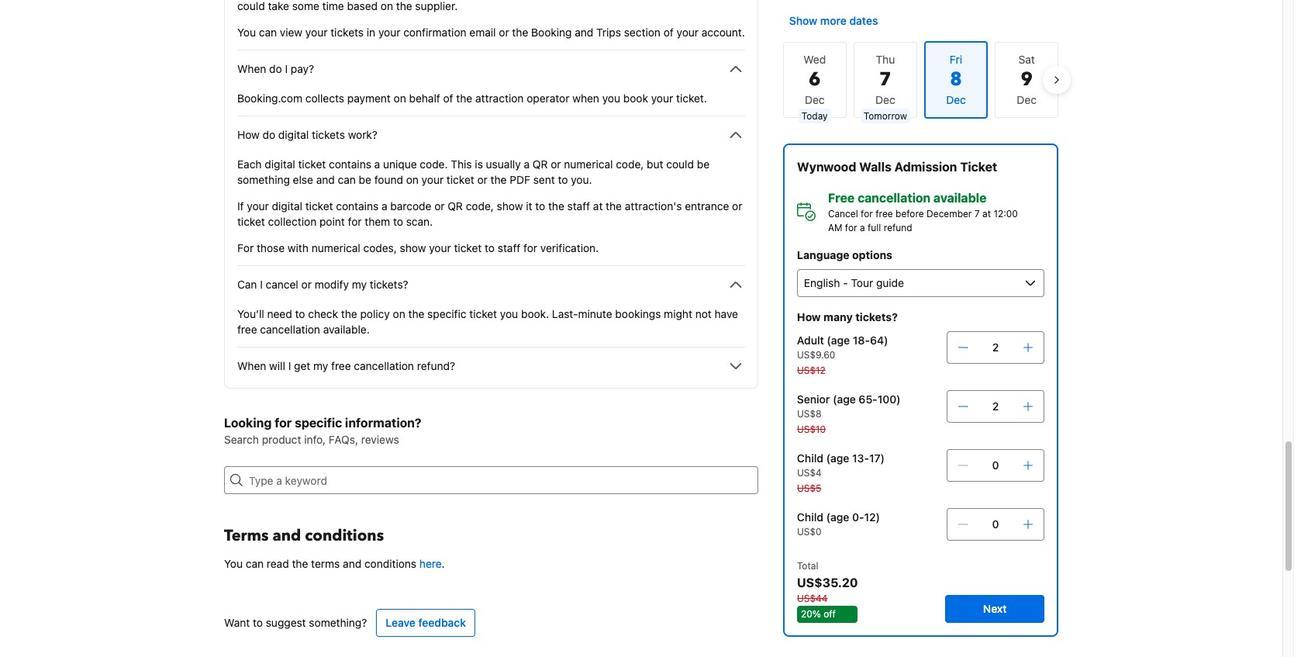 Task type: describe. For each thing, give the bounding box(es) containing it.
admission
[[895, 160, 958, 174]]

leave feedback
[[386, 616, 466, 629]]

faqs,
[[329, 433, 358, 446]]

2 for adult (age 18-64)
[[993, 341, 999, 354]]

show more dates button
[[783, 7, 885, 35]]

1 vertical spatial i
[[260, 278, 263, 291]]

1 vertical spatial be
[[359, 173, 372, 186]]

when will i get my free cancellation refund?
[[237, 359, 455, 372]]

cancel
[[266, 278, 299, 291]]

show more dates
[[790, 14, 878, 27]]

Type a keyword field
[[243, 466, 759, 494]]

ticket down if
[[237, 215, 265, 228]]

pdf
[[510, 173, 531, 186]]

for left verification.
[[524, 241, 538, 254]]

today
[[802, 110, 828, 122]]

senior (age 65-100) us$8
[[797, 393, 901, 420]]

to inside you'll need to check the policy on the specific ticket you book. last-minute bookings might not have free cancellation available.
[[295, 307, 305, 320]]

free for free
[[876, 208, 893, 220]]

show inside the if your digital ticket contains a barcode or qr code, show it to the staff at the attraction's entrance or ticket collection point for them to scan.
[[497, 199, 523, 213]]

how for how many tickets?
[[797, 310, 821, 324]]

sat 9 dec
[[1017, 53, 1037, 106]]

a inside free cancellation available cancel for free before december 7 at 12:00 am for a full refund
[[860, 222, 865, 234]]

cancellation inside free cancellation available cancel for free before december 7 at 12:00 am for a full refund
[[858, 191, 931, 205]]

65-
[[859, 393, 878, 406]]

specific inside looking for specific information? search product info, faqs, reviews
[[295, 416, 342, 430]]

how do digital tickets work? element
[[237, 144, 745, 256]]

can for the
[[246, 557, 264, 570]]

the left attraction's
[[606, 199, 622, 213]]

reviews
[[361, 433, 399, 446]]

or up sent
[[551, 157, 561, 171]]

12:00
[[994, 208, 1019, 220]]

verification.
[[541, 241, 599, 254]]

can
[[237, 278, 257, 291]]

looking for specific information? search product info, faqs, reviews
[[224, 416, 422, 446]]

for up full
[[861, 208, 873, 220]]

how for how do digital tickets work?
[[237, 128, 260, 141]]

email
[[470, 26, 496, 39]]

many
[[824, 310, 853, 324]]

tomorrow
[[864, 110, 908, 122]]

free inside you'll need to check the policy on the specific ticket you book. last-minute bookings might not have free cancellation available.
[[237, 323, 257, 336]]

how many tickets?
[[797, 310, 898, 324]]

us$8
[[797, 408, 822, 420]]

language
[[797, 248, 850, 261]]

account.
[[702, 26, 745, 39]]

section
[[624, 26, 661, 39]]

us$5
[[797, 483, 822, 494]]

cancellation inside when will i get my free cancellation refund? dropdown button
[[354, 359, 414, 372]]

them
[[365, 215, 390, 228]]

child for child (age 13-17)
[[797, 452, 824, 465]]

want to suggest something?
[[224, 616, 367, 629]]

adult (age 18-64) us$9.60
[[797, 334, 889, 361]]

a inside the if your digital ticket contains a barcode or qr code, show it to the staff at the attraction's entrance or ticket collection point for them to scan.
[[382, 199, 388, 213]]

walls
[[860, 160, 892, 174]]

64)
[[870, 334, 889, 347]]

or inside can i cancel or modify my tickets? dropdown button
[[301, 278, 312, 291]]

do for when
[[269, 62, 282, 75]]

terms
[[224, 525, 269, 546]]

free cancellation available cancel for free before december 7 at 12:00 am for a full refund
[[828, 191, 1019, 234]]

check
[[308, 307, 338, 320]]

when will i get my free cancellation refund? button
[[237, 357, 745, 375]]

adult
[[797, 334, 825, 347]]

minute
[[578, 307, 613, 320]]

to down the if your digital ticket contains a barcode or qr code, show it to the staff at the attraction's entrance or ticket collection point for them to scan.
[[485, 241, 495, 254]]

confirmation
[[404, 26, 467, 39]]

how do digital tickets work?
[[237, 128, 378, 141]]

it
[[526, 199, 533, 213]]

a up found
[[374, 157, 380, 171]]

12)
[[865, 510, 881, 524]]

1 vertical spatial of
[[443, 92, 454, 105]]

ticket down this
[[447, 173, 475, 186]]

dec for 6
[[805, 93, 825, 106]]

something?
[[309, 616, 367, 629]]

us$12
[[797, 365, 826, 376]]

more
[[821, 14, 847, 27]]

payment
[[347, 92, 391, 105]]

cancel
[[828, 208, 859, 220]]

for inside looking for specific information? search product info, faqs, reviews
[[275, 416, 292, 430]]

before
[[896, 208, 925, 220]]

us$35.20
[[797, 576, 858, 590]]

a up pdf
[[524, 157, 530, 171]]

not
[[696, 307, 712, 320]]

thu
[[876, 53, 896, 66]]

child for child (age 0-12)
[[797, 510, 824, 524]]

tickets inside dropdown button
[[312, 128, 345, 141]]

us$0
[[797, 526, 822, 538]]

9
[[1021, 67, 1033, 92]]

qr inside each digital ticket contains a unique code. this is usually a qr or numerical code, but could be something else and can be found on your ticket or the pdf sent to you.
[[533, 157, 548, 171]]

1 vertical spatial conditions
[[365, 557, 417, 570]]

point
[[320, 215, 345, 228]]

feedback
[[419, 616, 466, 629]]

0-
[[853, 510, 865, 524]]

ticket up else
[[298, 157, 326, 171]]

17)
[[870, 452, 885, 465]]

wynwood
[[797, 160, 857, 174]]

scan.
[[406, 215, 433, 228]]

the right policy
[[408, 307, 425, 320]]

1 horizontal spatial be
[[697, 157, 710, 171]]

specific inside you'll need to check the policy on the specific ticket you book. last-minute bookings might not have free cancellation available.
[[428, 307, 467, 320]]

and right the terms
[[343, 557, 362, 570]]

wed 6 dec today
[[802, 53, 828, 122]]

qr inside the if your digital ticket contains a barcode or qr code, show it to the staff at the attraction's entrance or ticket collection point for them to scan.
[[448, 199, 463, 213]]

will
[[269, 359, 285, 372]]

0 vertical spatial of
[[664, 26, 674, 39]]

you can view your tickets in your confirmation email or the booking and trips section of your account.
[[237, 26, 745, 39]]

or down is
[[478, 173, 488, 186]]

1 horizontal spatial tickets?
[[856, 310, 898, 324]]

and left trips
[[575, 26, 594, 39]]

to down barcode
[[393, 215, 403, 228]]

your left "account."
[[677, 26, 699, 39]]

or right barcode
[[435, 199, 445, 213]]

entrance
[[685, 199, 730, 213]]

when do i pay?
[[237, 62, 314, 75]]

booking
[[531, 26, 572, 39]]

terms and conditions
[[224, 525, 384, 546]]

dates
[[850, 14, 878, 27]]

your inside each digital ticket contains a unique code. this is usually a qr or numerical code, but could be something else and can be found on your ticket or the pdf sent to you.
[[422, 173, 444, 186]]

language options
[[797, 248, 893, 261]]

0 horizontal spatial numerical
[[312, 241, 361, 254]]

i for will
[[288, 359, 291, 372]]

ticket inside you'll need to check the policy on the specific ticket you book. last-minute bookings might not have free cancellation available.
[[470, 307, 497, 320]]

0 for child (age 13-17)
[[993, 459, 1000, 472]]

you for when
[[603, 92, 621, 105]]

leave
[[386, 616, 416, 629]]

how do digital tickets work? button
[[237, 126, 745, 144]]

numerical inside each digital ticket contains a unique code. this is usually a qr or numerical code, but could be something else and can be found on your ticket or the pdf sent to you.
[[564, 157, 613, 171]]

contains inside the if your digital ticket contains a barcode or qr code, show it to the staff at the attraction's entrance or ticket collection point for them to scan.
[[336, 199, 379, 213]]

collects
[[306, 92, 344, 105]]

view
[[280, 26, 303, 39]]

if
[[237, 199, 244, 213]]

information?
[[345, 416, 422, 430]]

available.
[[323, 323, 370, 336]]

sat
[[1019, 53, 1036, 66]]



Task type: locate. For each thing, give the bounding box(es) containing it.
cancellation left refund?
[[354, 359, 414, 372]]

the right it at the top of the page
[[548, 199, 565, 213]]

suggest
[[266, 616, 306, 629]]

be
[[697, 157, 710, 171], [359, 173, 372, 186]]

booking.com
[[237, 92, 303, 105]]

0 vertical spatial 7
[[880, 67, 892, 92]]

to right want
[[253, 616, 263, 629]]

0 for child (age 0-12)
[[993, 517, 1000, 531]]

the down usually
[[491, 173, 507, 186]]

contains down 'work?' in the top of the page
[[329, 157, 372, 171]]

you left book.
[[500, 307, 518, 320]]

when left will
[[237, 359, 266, 372]]

0 vertical spatial do
[[269, 62, 282, 75]]

0 vertical spatial 0
[[993, 459, 1000, 472]]

on down the unique at the top of page
[[406, 173, 419, 186]]

booking.com collects payment on behalf of the attraction operator when you book your ticket.
[[237, 92, 707, 105]]

you.
[[571, 173, 592, 186]]

i for do
[[285, 62, 288, 75]]

when for when will i get my free cancellation refund?
[[237, 359, 266, 372]]

1 vertical spatial tickets
[[312, 128, 345, 141]]

0 vertical spatial numerical
[[564, 157, 613, 171]]

1 vertical spatial tickets?
[[856, 310, 898, 324]]

1 horizontal spatial staff
[[568, 199, 590, 213]]

the
[[512, 26, 529, 39], [456, 92, 473, 105], [491, 173, 507, 186], [548, 199, 565, 213], [606, 199, 622, 213], [341, 307, 357, 320], [408, 307, 425, 320], [292, 557, 308, 570]]

digital up collection
[[272, 199, 303, 213]]

on inside you'll need to check the policy on the specific ticket you book. last-minute bookings might not have free cancellation available.
[[393, 307, 406, 320]]

1 vertical spatial my
[[313, 359, 328, 372]]

1 horizontal spatial show
[[497, 199, 523, 213]]

unique
[[383, 157, 417, 171]]

1 vertical spatial staff
[[498, 241, 521, 254]]

digital inside the if your digital ticket contains a barcode or qr code, show it to the staff at the attraction's entrance or ticket collection point for them to scan.
[[272, 199, 303, 213]]

0 vertical spatial show
[[497, 199, 523, 213]]

do for how
[[263, 128, 276, 141]]

0 vertical spatial i
[[285, 62, 288, 75]]

can left found
[[338, 173, 356, 186]]

(age for 0-
[[827, 510, 850, 524]]

1 vertical spatial 7
[[975, 208, 980, 220]]

0 horizontal spatial at
[[593, 199, 603, 213]]

1 horizontal spatial cancellation
[[354, 359, 414, 372]]

be right could
[[697, 157, 710, 171]]

0 horizontal spatial staff
[[498, 241, 521, 254]]

tickets? inside dropdown button
[[370, 278, 409, 291]]

read
[[267, 557, 289, 570]]

dec
[[805, 93, 825, 106], [876, 93, 896, 106], [1017, 93, 1037, 106]]

0 vertical spatial when
[[237, 62, 266, 75]]

0 horizontal spatial my
[[313, 359, 328, 372]]

you can read the terms and conditions here .
[[224, 557, 445, 570]]

dec for 7
[[876, 93, 896, 106]]

3 dec from the left
[[1017, 93, 1037, 106]]

for right the am
[[846, 222, 858, 234]]

bookings
[[616, 307, 661, 320]]

digital for your
[[272, 199, 303, 213]]

(age left the 13-
[[827, 452, 850, 465]]

1 vertical spatial numerical
[[312, 241, 361, 254]]

you for you can view your tickets in your confirmation email or the booking and trips section of your account.
[[237, 26, 256, 39]]

1 horizontal spatial 7
[[975, 208, 980, 220]]

found
[[374, 173, 403, 186]]

total
[[797, 560, 819, 572]]

off
[[824, 608, 836, 620]]

contains up them
[[336, 199, 379, 213]]

1 vertical spatial 0
[[993, 517, 1000, 531]]

something
[[237, 173, 290, 186]]

ticket down the if your digital ticket contains a barcode or qr code, show it to the staff at the attraction's entrance or ticket collection point for them to scan.
[[454, 241, 482, 254]]

2 vertical spatial i
[[288, 359, 291, 372]]

1 vertical spatial digital
[[265, 157, 295, 171]]

looking
[[224, 416, 272, 430]]

might
[[664, 307, 693, 320]]

0 vertical spatial be
[[697, 157, 710, 171]]

tickets left in
[[331, 26, 364, 39]]

1 vertical spatial show
[[400, 241, 426, 254]]

13-
[[853, 452, 870, 465]]

1 vertical spatial free
[[237, 323, 257, 336]]

(age
[[827, 334, 850, 347], [833, 393, 856, 406], [827, 452, 850, 465], [827, 510, 850, 524]]

your right view
[[306, 26, 328, 39]]

a left full
[[860, 222, 865, 234]]

1 when from the top
[[237, 62, 266, 75]]

7
[[880, 67, 892, 92], [975, 208, 980, 220]]

wynwood walls admission ticket
[[797, 160, 998, 174]]

the inside each digital ticket contains a unique code. this is usually a qr or numerical code, but could be something else and can be found on your ticket or the pdf sent to you.
[[491, 173, 507, 186]]

your down scan.
[[429, 241, 451, 254]]

terms
[[311, 557, 340, 570]]

qr up sent
[[533, 157, 548, 171]]

1 dec from the left
[[805, 93, 825, 106]]

you for you can read the terms and conditions here .
[[224, 557, 243, 570]]

0 horizontal spatial dec
[[805, 93, 825, 106]]

you'll
[[237, 307, 264, 320]]

ticket.
[[677, 92, 707, 105]]

at
[[593, 199, 603, 213], [983, 208, 991, 220]]

0 vertical spatial conditions
[[305, 525, 384, 546]]

free up full
[[876, 208, 893, 220]]

your right if
[[247, 199, 269, 213]]

1 vertical spatial child
[[797, 510, 824, 524]]

0 vertical spatial you
[[237, 26, 256, 39]]

free
[[876, 208, 893, 220], [237, 323, 257, 336], [331, 359, 351, 372]]

can left view
[[259, 26, 277, 39]]

can left the read at the bottom of the page
[[246, 557, 264, 570]]

0 horizontal spatial 7
[[880, 67, 892, 92]]

staff down you.
[[568, 199, 590, 213]]

2 horizontal spatial cancellation
[[858, 191, 931, 205]]

on inside each digital ticket contains a unique code. this is usually a qr or numerical code, but could be something else and can be found on your ticket or the pdf sent to you.
[[406, 173, 419, 186]]

1 horizontal spatial code,
[[616, 157, 644, 171]]

or right 'email'
[[499, 26, 509, 39]]

for
[[237, 241, 254, 254]]

ticket up point
[[305, 199, 333, 213]]

0 horizontal spatial tickets?
[[370, 278, 409, 291]]

to
[[558, 173, 568, 186], [535, 199, 546, 213], [393, 215, 403, 228], [485, 241, 495, 254], [295, 307, 305, 320], [253, 616, 263, 629]]

0 vertical spatial tickets
[[331, 26, 364, 39]]

each
[[237, 157, 262, 171]]

each digital ticket contains a unique code. this is usually a qr or numerical code, but could be something else and can be found on your ticket or the pdf sent to you.
[[237, 157, 710, 186]]

(age inside senior (age 65-100) us$8
[[833, 393, 856, 406]]

trips
[[597, 26, 621, 39]]

specific up the info,
[[295, 416, 342, 430]]

your right in
[[379, 26, 401, 39]]

0 vertical spatial contains
[[329, 157, 372, 171]]

with
[[288, 241, 309, 254]]

of right the behalf
[[443, 92, 454, 105]]

at up verification.
[[593, 199, 603, 213]]

child inside child (age 13-17) us$4
[[797, 452, 824, 465]]

region
[[771, 35, 1071, 125]]

dec up today
[[805, 93, 825, 106]]

7 inside free cancellation available cancel for free before december 7 at 12:00 am for a full refund
[[975, 208, 980, 220]]

0 horizontal spatial show
[[400, 241, 426, 254]]

refund
[[884, 222, 913, 234]]

specific down can i cancel or modify my tickets? dropdown button
[[428, 307, 467, 320]]

code, left the but in the top of the page
[[616, 157, 644, 171]]

show left it at the top of the page
[[497, 199, 523, 213]]

1 vertical spatial on
[[406, 173, 419, 186]]

1 horizontal spatial dec
[[876, 93, 896, 106]]

0 vertical spatial on
[[394, 92, 406, 105]]

codes,
[[364, 241, 397, 254]]

0 vertical spatial staff
[[568, 199, 590, 213]]

0 vertical spatial code,
[[616, 157, 644, 171]]

numerical
[[564, 157, 613, 171], [312, 241, 361, 254]]

the up available.
[[341, 307, 357, 320]]

free down you'll
[[237, 323, 257, 336]]

thu 7 dec tomorrow
[[864, 53, 908, 122]]

1 horizontal spatial how
[[797, 310, 821, 324]]

0 horizontal spatial cancellation
[[260, 323, 320, 336]]

0 vertical spatial my
[[352, 278, 367, 291]]

get
[[294, 359, 311, 372]]

if your digital ticket contains a barcode or qr code, show it to the staff at the attraction's entrance or ticket collection point for them to scan.
[[237, 199, 743, 228]]

2 2 from the top
[[993, 400, 999, 413]]

1 horizontal spatial my
[[352, 278, 367, 291]]

when for when do i pay?
[[237, 62, 266, 75]]

for inside the if your digital ticket contains a barcode or qr code, show it to the staff at the attraction's entrance or ticket collection point for them to scan.
[[348, 215, 362, 228]]

show down scan.
[[400, 241, 426, 254]]

1 vertical spatial cancellation
[[260, 323, 320, 336]]

staff down the if your digital ticket contains a barcode or qr code, show it to the staff at the attraction's entrance or ticket collection point for them to scan.
[[498, 241, 521, 254]]

at inside free cancellation available cancel for free before december 7 at 12:00 am for a full refund
[[983, 208, 991, 220]]

1 vertical spatial you
[[224, 557, 243, 570]]

2 vertical spatial cancellation
[[354, 359, 414, 372]]

qr down each digital ticket contains a unique code. this is usually a qr or numerical code, but could be something else and can be found on your ticket or the pdf sent to you.
[[448, 199, 463, 213]]

barcode
[[390, 199, 432, 213]]

0
[[993, 459, 1000, 472], [993, 517, 1000, 531]]

2 for senior (age 65-100)
[[993, 400, 999, 413]]

0 vertical spatial can
[[259, 26, 277, 39]]

(age inside child (age 0-12) us$0
[[827, 510, 850, 524]]

options
[[853, 248, 893, 261]]

when
[[237, 62, 266, 75], [237, 359, 266, 372]]

1 horizontal spatial numerical
[[564, 157, 613, 171]]

how inside dropdown button
[[237, 128, 260, 141]]

0 vertical spatial cancellation
[[858, 191, 931, 205]]

0 horizontal spatial specific
[[295, 416, 342, 430]]

to right it at the top of the page
[[535, 199, 546, 213]]

0 vertical spatial tickets?
[[370, 278, 409, 291]]

collection
[[268, 215, 317, 228]]

2 dec from the left
[[876, 93, 896, 106]]

how
[[237, 128, 260, 141], [797, 310, 821, 324]]

7 inside thu 7 dec tomorrow
[[880, 67, 892, 92]]

a up them
[[382, 199, 388, 213]]

cancellation inside you'll need to check the policy on the specific ticket you book. last-minute bookings might not have free cancellation available.
[[260, 323, 320, 336]]

when
[[573, 92, 600, 105]]

18-
[[853, 334, 870, 347]]

how up adult
[[797, 310, 821, 324]]

1 horizontal spatial specific
[[428, 307, 467, 320]]

0 horizontal spatial how
[[237, 128, 260, 141]]

tickets? up policy
[[370, 278, 409, 291]]

on right policy
[[393, 307, 406, 320]]

your inside the if your digital ticket contains a barcode or qr code, show it to the staff at the attraction's entrance or ticket collection point for them to scan.
[[247, 199, 269, 213]]

1 vertical spatial can
[[338, 173, 356, 186]]

(age for 13-
[[827, 452, 850, 465]]

can inside each digital ticket contains a unique code. this is usually a qr or numerical code, but could be something else and can be found on your ticket or the pdf sent to you.
[[338, 173, 356, 186]]

(age for 65-
[[833, 393, 856, 406]]

but
[[647, 157, 664, 171]]

1 horizontal spatial qr
[[533, 157, 548, 171]]

(age inside child (age 13-17) us$4
[[827, 452, 850, 465]]

free inside free cancellation available cancel for free before december 7 at 12:00 am for a full refund
[[876, 208, 893, 220]]

attraction's
[[625, 199, 682, 213]]

1 2 from the top
[[993, 341, 999, 354]]

to inside each digital ticket contains a unique code. this is usually a qr or numerical code, but could be something else and can be found on your ticket or the pdf sent to you.
[[558, 173, 568, 186]]

1 vertical spatial you
[[500, 307, 518, 320]]

(age left 18-
[[827, 334, 850, 347]]

the left attraction
[[456, 92, 473, 105]]

operator
[[527, 92, 570, 105]]

tickets left 'work?' in the top of the page
[[312, 128, 345, 141]]

free for when
[[331, 359, 351, 372]]

to left you.
[[558, 173, 568, 186]]

is
[[475, 157, 483, 171]]

can i cancel or modify my tickets?
[[237, 278, 409, 291]]

2 vertical spatial digital
[[272, 199, 303, 213]]

1 horizontal spatial free
[[331, 359, 351, 372]]

book.
[[521, 307, 549, 320]]

digital for do
[[278, 128, 309, 141]]

1 child from the top
[[797, 452, 824, 465]]

do down booking.com
[[263, 128, 276, 141]]

2 0 from the top
[[993, 517, 1000, 531]]

do
[[269, 62, 282, 75], [263, 128, 276, 141]]

2 child from the top
[[797, 510, 824, 524]]

1 vertical spatial qr
[[448, 199, 463, 213]]

100)
[[878, 393, 901, 406]]

20%
[[801, 608, 821, 620]]

tickets?
[[370, 278, 409, 291], [856, 310, 898, 324]]

you left view
[[237, 26, 256, 39]]

child (age 13-17) us$4
[[797, 452, 885, 479]]

1 horizontal spatial at
[[983, 208, 991, 220]]

i left pay?
[[285, 62, 288, 75]]

in
[[367, 26, 376, 39]]

have
[[715, 307, 739, 320]]

book
[[624, 92, 649, 105]]

dec inside wed 6 dec today
[[805, 93, 825, 106]]

my right modify
[[352, 278, 367, 291]]

1 vertical spatial specific
[[295, 416, 342, 430]]

when inside when do i pay? dropdown button
[[237, 62, 266, 75]]

0 horizontal spatial qr
[[448, 199, 463, 213]]

2 horizontal spatial free
[[876, 208, 893, 220]]

total us$35.20 us$44 20% off
[[797, 560, 858, 620]]

0 vertical spatial qr
[[533, 157, 548, 171]]

you inside you'll need to check the policy on the specific ticket you book. last-minute bookings might not have free cancellation available.
[[500, 307, 518, 320]]

digital
[[278, 128, 309, 141], [265, 157, 295, 171], [272, 199, 303, 213]]

here
[[420, 557, 442, 570]]

digital down booking.com
[[278, 128, 309, 141]]

0 horizontal spatial code,
[[466, 199, 494, 213]]

conditions up you can read the terms and conditions here .
[[305, 525, 384, 546]]

1 vertical spatial when
[[237, 359, 266, 372]]

free down available.
[[331, 359, 351, 372]]

how up the "each"
[[237, 128, 260, 141]]

could
[[667, 157, 694, 171]]

numerical down point
[[312, 241, 361, 254]]

1 vertical spatial contains
[[336, 199, 379, 213]]

contains inside each digital ticket contains a unique code. this is usually a qr or numerical code, but could be something else and can be found on your ticket or the pdf sent to you.
[[329, 157, 372, 171]]

numerical up you.
[[564, 157, 613, 171]]

us$4
[[797, 467, 822, 479]]

digital inside each digital ticket contains a unique code. this is usually a qr or numerical code, but could be something else and can be found on your ticket or the pdf sent to you.
[[265, 157, 295, 171]]

dec up tomorrow
[[876, 93, 896, 106]]

staff inside the if your digital ticket contains a barcode or qr code, show it to the staff at the attraction's entrance or ticket collection point for them to scan.
[[568, 199, 590, 213]]

0 horizontal spatial of
[[443, 92, 454, 105]]

(age for 18-
[[827, 334, 850, 347]]

2 vertical spatial on
[[393, 307, 406, 320]]

0 horizontal spatial free
[[237, 323, 257, 336]]

at left 12:00
[[983, 208, 991, 220]]

0 horizontal spatial you
[[500, 307, 518, 320]]

work?
[[348, 128, 378, 141]]

you left 'book'
[[603, 92, 621, 105]]

code, down each digital ticket contains a unique code. this is usually a qr or numerical code, but could be something else and can be found on your ticket or the pdf sent to you.
[[466, 199, 494, 213]]

i right can
[[260, 278, 263, 291]]

free inside dropdown button
[[331, 359, 351, 372]]

at inside the if your digital ticket contains a barcode or qr code, show it to the staff at the attraction's entrance or ticket collection point for them to scan.
[[593, 199, 603, 213]]

i inside dropdown button
[[288, 359, 291, 372]]

1 0 from the top
[[993, 459, 1000, 472]]

cancellation up before
[[858, 191, 931, 205]]

you for ticket
[[500, 307, 518, 320]]

2 vertical spatial can
[[246, 557, 264, 570]]

0 vertical spatial child
[[797, 452, 824, 465]]

1 horizontal spatial you
[[603, 92, 621, 105]]

when up booking.com
[[237, 62, 266, 75]]

you down terms
[[224, 557, 243, 570]]

1 vertical spatial code,
[[466, 199, 494, 213]]

ticket down can i cancel or modify my tickets? dropdown button
[[470, 307, 497, 320]]

my right get
[[313, 359, 328, 372]]

0 vertical spatial 2
[[993, 341, 999, 354]]

digital up something
[[265, 157, 295, 171]]

and up the read at the bottom of the page
[[273, 525, 301, 546]]

1 vertical spatial do
[[263, 128, 276, 141]]

my inside dropdown button
[[352, 278, 367, 291]]

sent
[[534, 173, 555, 186]]

1 vertical spatial 2
[[993, 400, 999, 413]]

i right will
[[288, 359, 291, 372]]

your right 'book'
[[651, 92, 674, 105]]

dec inside thu 7 dec tomorrow
[[876, 93, 896, 106]]

or right cancel
[[301, 278, 312, 291]]

1 horizontal spatial of
[[664, 26, 674, 39]]

you
[[237, 26, 256, 39], [224, 557, 243, 570]]

can
[[259, 26, 277, 39], [338, 173, 356, 186], [246, 557, 264, 570]]

to right need at the left
[[295, 307, 305, 320]]

am
[[828, 222, 843, 234]]

code, inside each digital ticket contains a unique code. this is usually a qr or numerical code, but could be something else and can be found on your ticket or the pdf sent to you.
[[616, 157, 644, 171]]

(age left 0-
[[827, 510, 850, 524]]

tickets? up 64)
[[856, 310, 898, 324]]

or right entrance
[[732, 199, 743, 213]]

child inside child (age 0-12) us$0
[[797, 510, 824, 524]]

when inside when will i get my free cancellation refund? dropdown button
[[237, 359, 266, 372]]

want
[[224, 616, 250, 629]]

0 vertical spatial free
[[876, 208, 893, 220]]

code, inside the if your digital ticket contains a barcode or qr code, show it to the staff at the attraction's entrance or ticket collection point for them to scan.
[[466, 199, 494, 213]]

the left booking
[[512, 26, 529, 39]]

can for your
[[259, 26, 277, 39]]

digital inside dropdown button
[[278, 128, 309, 141]]

0 vertical spatial you
[[603, 92, 621, 105]]

2 when from the top
[[237, 359, 266, 372]]

(age inside adult (age 18-64) us$9.60
[[827, 334, 850, 347]]

(age left '65-'
[[833, 393, 856, 406]]

info,
[[304, 433, 326, 446]]

and inside each digital ticket contains a unique code. this is usually a qr or numerical code, but could be something else and can be found on your ticket or the pdf sent to you.
[[316, 173, 335, 186]]

and right else
[[316, 173, 335, 186]]

next button
[[946, 595, 1045, 623]]

region containing 6
[[771, 35, 1071, 125]]

leave feedback button
[[377, 609, 476, 637]]

2 vertical spatial free
[[331, 359, 351, 372]]

0 vertical spatial how
[[237, 128, 260, 141]]

my inside dropdown button
[[313, 359, 328, 372]]

0 vertical spatial digital
[[278, 128, 309, 141]]

for right point
[[348, 215, 362, 228]]

1 vertical spatial how
[[797, 310, 821, 324]]

usually
[[486, 157, 521, 171]]

code.
[[420, 157, 448, 171]]

0 horizontal spatial be
[[359, 173, 372, 186]]

0 vertical spatial specific
[[428, 307, 467, 320]]

the right the read at the bottom of the page
[[292, 557, 308, 570]]

2 horizontal spatial dec
[[1017, 93, 1037, 106]]

wed
[[804, 53, 826, 66]]

child up us$4
[[797, 452, 824, 465]]

child (age 0-12) us$0
[[797, 510, 881, 538]]



Task type: vqa. For each thing, say whether or not it's contained in the screenshot.


